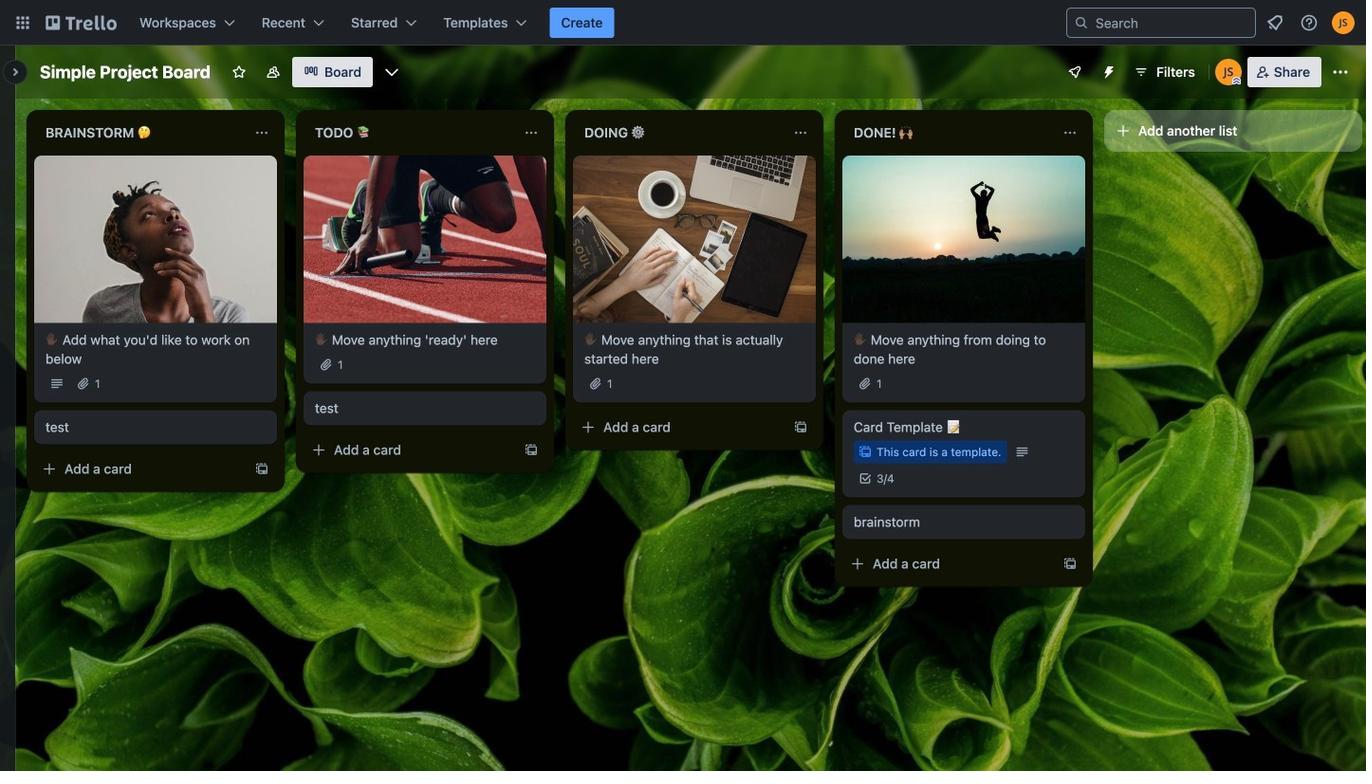 Task type: vqa. For each thing, say whether or not it's contained in the screenshot.
The 0 Notifications image
yes



Task type: locate. For each thing, give the bounding box(es) containing it.
1 vertical spatial create from template… image
[[1063, 557, 1078, 572]]

1 vertical spatial create from template… image
[[254, 462, 270, 477]]

show menu image
[[1331, 63, 1350, 82]]

john smith (johnsmith38824343) image
[[1332, 11, 1355, 34]]

open information menu image
[[1300, 13, 1319, 32]]

create from template… image
[[524, 443, 539, 458], [254, 462, 270, 477]]

john smith (johnsmith38824343) image
[[1215, 59, 1242, 85]]

0 vertical spatial create from template… image
[[793, 420, 809, 435]]

customize views image
[[383, 63, 402, 82]]

0 horizontal spatial create from template… image
[[254, 462, 270, 477]]

1 horizontal spatial create from template… image
[[524, 443, 539, 458]]

None text field
[[34, 118, 247, 148]]

create from template… image
[[793, 420, 809, 435], [1063, 557, 1078, 572]]

automation image
[[1094, 57, 1121, 84]]

0 notifications image
[[1264, 11, 1287, 34]]

Board name text field
[[30, 57, 220, 87]]

power ups image
[[1068, 65, 1083, 80]]

None text field
[[304, 118, 516, 148], [573, 118, 786, 148], [843, 118, 1055, 148], [304, 118, 516, 148], [573, 118, 786, 148], [843, 118, 1055, 148]]

0 horizontal spatial create from template… image
[[793, 420, 809, 435]]



Task type: describe. For each thing, give the bounding box(es) containing it.
Search field
[[1089, 9, 1256, 36]]

star or unstar board image
[[232, 65, 247, 80]]

search image
[[1074, 15, 1089, 30]]

back to home image
[[46, 8, 117, 38]]

primary element
[[0, 0, 1367, 46]]

this member is an admin of this board. image
[[1233, 77, 1241, 85]]

workspace visible image
[[266, 65, 281, 80]]

0 vertical spatial create from template… image
[[524, 443, 539, 458]]

1 horizontal spatial create from template… image
[[1063, 557, 1078, 572]]



